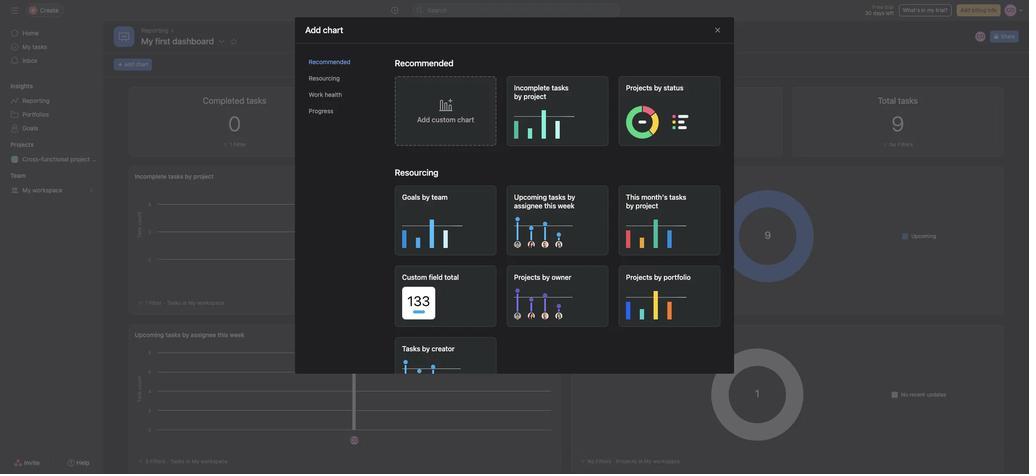Task type: locate. For each thing, give the bounding box(es) containing it.
2 9 button from the left
[[892, 112, 905, 136]]

workspace for no filters
[[653, 458, 680, 465]]

image of a multicolored column chart image
[[626, 214, 714, 248], [626, 285, 714, 320]]

1 vertical spatial co
[[351, 437, 358, 444]]

1 horizontal spatial no filters
[[890, 141, 914, 148]]

0 vertical spatial no
[[890, 141, 897, 148]]

2 image of a multicolored column chart image from the top
[[626, 285, 714, 320]]

add left chart
[[125, 61, 134, 68]]

0 vertical spatial upcoming tasks by assignee this week
[[514, 193, 576, 210]]

projects in my workspace
[[617, 458, 680, 465]]

filters for tasks in my workspace
[[150, 458, 165, 465]]

0 horizontal spatial 9
[[450, 112, 462, 136]]

0 horizontal spatial upcoming tasks by assignee this week
[[135, 331, 245, 339]]

image of a multicolored column chart image inside projects by portfolio button
[[626, 285, 714, 320]]

my first dashboard
[[141, 36, 214, 46]]

my workspace
[[22, 187, 62, 194]]

reporting
[[141, 27, 169, 34], [22, 97, 50, 104]]

1 horizontal spatial this week
[[545, 202, 575, 210]]

goals left by team
[[402, 193, 421, 201]]

image of a multicolored column chart image down by portfolio at the right bottom of the page
[[626, 285, 714, 320]]

0 vertical spatial add
[[961, 7, 971, 13]]

billing
[[972, 7, 987, 13]]

reporting link up portfolios
[[5, 94, 98, 108]]

3
[[145, 458, 149, 465]]

reporting link up the my first dashboard at the top
[[141, 26, 169, 35]]

1 vertical spatial assignee
[[191, 331, 216, 339]]

this week
[[545, 202, 575, 210], [218, 331, 245, 339]]

team
[[10, 172, 26, 179]]

1 horizontal spatial 1 filter button
[[442, 140, 470, 149]]

what's in my trial?
[[903, 7, 948, 13]]

image of a multicolored column chart image down this month's tasks by project
[[626, 214, 714, 248]]

my inside button
[[631, 300, 638, 306]]

filter for overdue tasks
[[676, 141, 689, 148]]

1
[[230, 141, 232, 148], [451, 141, 454, 148], [672, 141, 675, 148], [145, 300, 148, 306]]

0 horizontal spatial filters
[[150, 458, 165, 465]]

workspace inside button
[[640, 300, 667, 306]]

2 vertical spatial upcoming
[[135, 331, 164, 339]]

1 vertical spatial by
[[182, 331, 189, 339]]

by
[[568, 193, 576, 201], [182, 331, 189, 339]]

2 horizontal spatial filters
[[898, 141, 914, 148]]

1 horizontal spatial add
[[417, 116, 430, 123]]

0 horizontal spatial resourcing
[[309, 74, 340, 82]]

0 vertical spatial assignee
[[514, 202, 543, 210]]

1 filter button for incomplete tasks
[[442, 140, 470, 149]]

9
[[450, 112, 462, 136], [892, 112, 905, 136]]

0 horizontal spatial goals
[[22, 125, 38, 132]]

1 vertical spatial reporting
[[22, 97, 50, 104]]

1 horizontal spatial incomplete
[[514, 84, 550, 92]]

1 horizontal spatial 0
[[671, 112, 683, 136]]

recommended
[[309, 58, 351, 65], [395, 58, 454, 68]]

2 horizontal spatial by project
[[626, 202, 659, 210]]

0 horizontal spatial 0
[[228, 112, 241, 136]]

workspace for 3 filters
[[201, 458, 228, 465]]

1 9 from the left
[[450, 112, 462, 136]]

1 horizontal spatial goals
[[402, 193, 421, 201]]

resourcing up the goals by team
[[395, 167, 439, 177]]

1 for incomplete tasks
[[451, 141, 454, 148]]

2 vertical spatial no
[[588, 458, 595, 465]]

project
[[70, 156, 90, 163]]

resourcing inside button
[[309, 74, 340, 82]]

add custom chart button
[[395, 76, 497, 146]]

1 1 filter button from the left
[[221, 140, 249, 149]]

workspace for 1 filter
[[197, 300, 224, 306]]

work health
[[309, 91, 342, 98]]

portfolios link
[[5, 108, 98, 122]]

3 1 filter button from the left
[[663, 140, 691, 149]]

0 vertical spatial incomplete
[[514, 84, 550, 92]]

resourcing up work health
[[309, 74, 340, 82]]

projects by owner
[[514, 273, 572, 281]]

no
[[890, 141, 897, 148], [902, 391, 909, 398], [588, 458, 595, 465]]

1 vertical spatial goals
[[402, 193, 421, 201]]

projects for projects by owner
[[514, 273, 541, 281]]

0 button for completed tasks
[[228, 112, 241, 136]]

0 horizontal spatial add
[[125, 61, 134, 68]]

1 filter button for completed tasks
[[221, 140, 249, 149]]

reporting inside 'insights' element
[[22, 97, 50, 104]]

2 0 from the left
[[671, 112, 683, 136]]

1 horizontal spatial 9 button
[[892, 112, 905, 136]]

9 button up 'no filters' button
[[892, 112, 905, 136]]

2 horizontal spatial upcoming
[[912, 233, 937, 239]]

0 horizontal spatial by
[[182, 331, 189, 339]]

0 horizontal spatial image of a blue lollipop chart image
[[402, 357, 490, 391]]

tasks by creator button
[[395, 337, 497, 398]]

add
[[961, 7, 971, 13], [125, 61, 134, 68], [417, 116, 430, 123]]

filters
[[898, 141, 914, 148], [150, 458, 165, 465], [596, 458, 612, 465]]

workspace
[[32, 187, 62, 194], [197, 300, 224, 306], [640, 300, 667, 306], [201, 458, 228, 465], [653, 458, 680, 465]]

goals inside 'insights' element
[[22, 125, 38, 132]]

add chart button
[[114, 59, 152, 71]]

add left custom chart
[[417, 116, 430, 123]]

0 horizontal spatial recommended
[[309, 58, 351, 65]]

0 vertical spatial by project
[[514, 92, 547, 100]]

0 horizontal spatial 9 button
[[450, 112, 462, 136]]

9 down incomplete tasks
[[450, 112, 462, 136]]

1 horizontal spatial co
[[977, 33, 985, 40]]

projects inside dropdown button
[[10, 141, 34, 148]]

0 horizontal spatial assignee
[[191, 331, 216, 339]]

1 filter
[[230, 141, 246, 148], [451, 141, 468, 148], [672, 141, 689, 148], [145, 300, 162, 306]]

no recent updates
[[902, 391, 947, 398]]

tasks in my workspace button
[[577, 297, 671, 309]]

tasks in my workspace for incomplete tasks by project
[[167, 300, 224, 306]]

0 button
[[228, 112, 241, 136], [671, 112, 683, 136]]

2 horizontal spatial add
[[961, 7, 971, 13]]

image of a multicolored column chart image for month's
[[626, 214, 714, 248]]

1 0 from the left
[[228, 112, 241, 136]]

overdue tasks
[[650, 96, 704, 106]]

0 vertical spatial image of a blue lollipop chart image
[[514, 214, 602, 248]]

1 vertical spatial no filters
[[588, 458, 612, 465]]

0 vertical spatial incomplete tasks by project
[[514, 84, 569, 100]]

in
[[922, 7, 926, 13], [182, 300, 187, 306], [625, 300, 629, 306], [186, 458, 191, 465], [639, 458, 643, 465]]

add left "billing"
[[961, 7, 971, 13]]

by owner
[[542, 273, 572, 281]]

0 vertical spatial no filters
[[890, 141, 914, 148]]

2 horizontal spatial no
[[902, 391, 909, 398]]

show options image
[[218, 38, 225, 45]]

search button
[[413, 3, 620, 17]]

0 horizontal spatial 0 button
[[228, 112, 241, 136]]

tasks in my workspace
[[167, 300, 224, 306], [609, 300, 667, 306], [171, 458, 228, 465]]

work
[[309, 91, 323, 98]]

this
[[626, 193, 640, 201]]

1 recommended from the left
[[309, 58, 351, 65]]

add chart
[[305, 25, 343, 35]]

2 1 filter button from the left
[[442, 140, 470, 149]]

chart
[[136, 61, 148, 68]]

1 filter for incomplete tasks
[[451, 141, 468, 148]]

add for add custom chart
[[417, 116, 430, 123]]

by portfolio
[[654, 273, 691, 281]]

custom
[[402, 273, 427, 281]]

2 0 button from the left
[[671, 112, 683, 136]]

0 vertical spatial reporting
[[141, 27, 169, 34]]

1 horizontal spatial no
[[890, 141, 897, 148]]

filter for incomplete tasks
[[455, 141, 468, 148]]

image of a multicolored column chart image inside this month's tasks by project button
[[626, 214, 714, 248]]

my
[[928, 7, 935, 13]]

0 horizontal spatial reporting link
[[5, 94, 98, 108]]

0 vertical spatial by
[[568, 193, 576, 201]]

1 9 button from the left
[[450, 112, 462, 136]]

incomplete
[[514, 84, 550, 92], [135, 173, 167, 180]]

1 image of a multicolored column chart image from the top
[[626, 214, 714, 248]]

by creator
[[422, 345, 455, 353]]

tasks
[[32, 43, 47, 50], [552, 84, 569, 92], [168, 173, 183, 180], [549, 193, 566, 201], [670, 193, 687, 201], [166, 331, 181, 339]]

image of a blue lollipop chart image inside upcoming tasks by assignee this week button
[[514, 214, 602, 248]]

1 horizontal spatial incomplete tasks by project
[[514, 84, 569, 100]]

goals down portfolios
[[22, 125, 38, 132]]

recommended inside button
[[309, 58, 351, 65]]

goals
[[22, 125, 38, 132], [402, 193, 421, 201]]

2 horizontal spatial 1 filter button
[[663, 140, 691, 149]]

insights element
[[0, 78, 103, 137]]

0 for overdue tasks
[[671, 112, 683, 136]]

2 vertical spatial by project
[[626, 202, 659, 210]]

1 horizontal spatial reporting link
[[141, 26, 169, 35]]

0 horizontal spatial no filters
[[588, 458, 612, 465]]

image of a blue lollipop chart image for upcoming tasks by assignee this week
[[514, 214, 602, 248]]

goals inside 'button'
[[402, 193, 421, 201]]

1 horizontal spatial assignee
[[514, 202, 543, 210]]

reporting link
[[141, 26, 169, 35], [5, 94, 98, 108]]

0 button down the completed tasks
[[228, 112, 241, 136]]

1 horizontal spatial 0 button
[[671, 112, 683, 136]]

1 vertical spatial upcoming
[[912, 233, 937, 239]]

0 vertical spatial goals
[[22, 125, 38, 132]]

image of a blue lollipop chart image
[[514, 214, 602, 248], [402, 357, 490, 391]]

team button
[[0, 171, 26, 180]]

0 vertical spatial co
[[977, 33, 985, 40]]

0 button down overdue tasks in the right top of the page
[[671, 112, 683, 136]]

1 vertical spatial image of a blue lollipop chart image
[[402, 357, 490, 391]]

tasks inside global element
[[32, 43, 47, 50]]

1 horizontal spatial image of a blue lollipop chart image
[[514, 214, 602, 248]]

goals link
[[5, 122, 98, 135]]

search list box
[[413, 3, 620, 17]]

1 vertical spatial by project
[[185, 173, 214, 180]]

what's
[[903, 7, 920, 13]]

1 vertical spatial add
[[125, 61, 134, 68]]

in for 3 filters
[[186, 458, 191, 465]]

1 horizontal spatial by
[[568, 193, 576, 201]]

0 vertical spatial upcoming
[[514, 193, 547, 201]]

my
[[141, 36, 153, 46], [22, 43, 31, 50], [22, 187, 31, 194], [188, 300, 196, 306], [631, 300, 638, 306], [192, 458, 199, 465], [644, 458, 652, 465]]

image of a blue lollipop chart image inside tasks by creator button
[[402, 357, 490, 391]]

share button
[[991, 31, 1019, 43]]

projects by status
[[626, 84, 684, 92]]

0 vertical spatial this week
[[545, 202, 575, 210]]

health
[[325, 91, 342, 98]]

0 down the completed tasks
[[228, 112, 241, 136]]

9 button down incomplete tasks
[[450, 112, 462, 136]]

upcoming tasks by assignee this week
[[514, 193, 576, 210], [135, 331, 245, 339]]

incomplete tasks
[[424, 96, 488, 106]]

0 horizontal spatial this week
[[218, 331, 245, 339]]

0 button for overdue tasks
[[671, 112, 683, 136]]

projects inside 'button'
[[626, 84, 653, 92]]

co button
[[975, 31, 987, 43]]

reporting up portfolios
[[22, 97, 50, 104]]

recommended button
[[309, 54, 381, 70]]

1 filter button
[[221, 140, 249, 149], [442, 140, 470, 149], [663, 140, 691, 149]]

resourcing
[[309, 74, 340, 82], [395, 167, 439, 177]]

0 down overdue tasks in the right top of the page
[[671, 112, 683, 136]]

1 horizontal spatial filters
[[596, 458, 612, 465]]

0 horizontal spatial co
[[351, 437, 358, 444]]

projects
[[626, 84, 653, 92], [10, 141, 34, 148], [514, 273, 541, 281], [626, 273, 653, 281], [617, 458, 637, 465]]

0 vertical spatial resourcing
[[309, 74, 340, 82]]

1 vertical spatial image of a multicolored column chart image
[[626, 285, 714, 320]]

by inside 'upcoming tasks by assignee this week'
[[568, 193, 576, 201]]

2 vertical spatial add
[[417, 116, 430, 123]]

1 horizontal spatial upcoming tasks by assignee this week
[[514, 193, 576, 210]]

1 horizontal spatial by project
[[514, 92, 547, 100]]

0 vertical spatial image of a multicolored column chart image
[[626, 214, 714, 248]]

0 horizontal spatial 1 filter button
[[221, 140, 249, 149]]

reporting up the my first dashboard at the top
[[141, 27, 169, 34]]

1 horizontal spatial recommended
[[395, 58, 454, 68]]

0 horizontal spatial upcoming
[[135, 331, 164, 339]]

left
[[886, 10, 894, 16]]

by project
[[514, 92, 547, 100], [185, 173, 214, 180], [626, 202, 659, 210]]

custom field total button
[[395, 266, 497, 327]]

tasks inside 'upcoming tasks by assignee this week'
[[549, 193, 566, 201]]

tasks
[[167, 300, 181, 306], [609, 300, 624, 306], [402, 345, 421, 353], [171, 458, 185, 465]]

1 horizontal spatial resourcing
[[395, 167, 439, 177]]

filter for completed tasks
[[234, 141, 246, 148]]

1 vertical spatial this week
[[218, 331, 245, 339]]

1 horizontal spatial 9
[[892, 112, 905, 136]]

0 horizontal spatial reporting
[[22, 97, 50, 104]]

close image
[[715, 27, 722, 34]]

tasks in my workspace for upcoming tasks by assignee this week
[[171, 458, 228, 465]]

1 horizontal spatial upcoming
[[514, 193, 547, 201]]

0 horizontal spatial incomplete
[[135, 173, 167, 180]]

add custom chart
[[417, 116, 474, 123]]

30
[[866, 10, 872, 16]]

tasks inside this month's tasks by project
[[670, 193, 687, 201]]

recent
[[910, 391, 926, 398]]

9 button for total tasks
[[892, 112, 905, 136]]

incomplete inside incomplete tasks by project
[[514, 84, 550, 92]]

report image
[[119, 31, 129, 42]]

0 horizontal spatial incomplete tasks by project
[[135, 173, 214, 180]]

free trial 30 days left
[[866, 4, 894, 16]]

filters inside button
[[898, 141, 914, 148]]

goals by team button
[[395, 186, 497, 255]]

projects element
[[0, 137, 103, 168]]

2 9 from the left
[[892, 112, 905, 136]]

inbox
[[22, 57, 38, 64]]

workspace inside teams 'element'
[[32, 187, 62, 194]]

1 0 button from the left
[[228, 112, 241, 136]]

inbox link
[[5, 54, 98, 68]]

9 up 'no filters' button
[[892, 112, 905, 136]]



Task type: describe. For each thing, give the bounding box(es) containing it.
upcoming tasks by assignee this week inside upcoming tasks by assignee this week button
[[514, 193, 576, 210]]

share
[[1001, 33, 1016, 40]]

hide sidebar image
[[11, 7, 18, 14]]

1 for overdue tasks
[[672, 141, 675, 148]]

1 vertical spatial no
[[902, 391, 909, 398]]

co inside "co" button
[[977, 33, 985, 40]]

9 for total tasks
[[892, 112, 905, 136]]

add billing info button
[[957, 4, 1001, 16]]

upcoming inside 'upcoming tasks by assignee this week'
[[514, 193, 547, 201]]

assignee inside upcoming tasks by assignee this week button
[[514, 202, 543, 210]]

upcoming tasks by assignee this week button
[[507, 186, 609, 255]]

image of a multicolored column chart image for by portfolio
[[626, 285, 714, 320]]

projects for projects by portfolio
[[626, 273, 653, 281]]

cross-
[[22, 156, 41, 163]]

this month's tasks by project button
[[619, 186, 721, 255]]

add billing info
[[961, 7, 997, 13]]

filters for projects in my workspace
[[596, 458, 612, 465]]

projects by status button
[[619, 76, 721, 146]]

0 horizontal spatial by project
[[185, 173, 214, 180]]

goals for goals
[[22, 125, 38, 132]]

projects for projects in my workspace
[[617, 458, 637, 465]]

custom field total
[[402, 273, 459, 281]]

add for add chart
[[125, 61, 134, 68]]

image of a blue column chart image
[[402, 214, 490, 248]]

my tasks
[[22, 43, 47, 50]]

this month's tasks by project
[[626, 193, 687, 210]]

1 filter for overdue tasks
[[672, 141, 689, 148]]

no filters inside button
[[890, 141, 914, 148]]

image of a purple lollipop chart image
[[514, 285, 602, 320]]

custom chart
[[432, 116, 474, 123]]

projects for projects by status
[[626, 84, 653, 92]]

teams element
[[0, 168, 103, 199]]

home link
[[5, 26, 98, 40]]

month's
[[642, 193, 668, 201]]

1 horizontal spatial reporting
[[141, 27, 169, 34]]

my inside global element
[[22, 43, 31, 50]]

trial?
[[936, 7, 948, 13]]

0 for completed tasks
[[228, 112, 241, 136]]

9 for incomplete tasks
[[450, 112, 462, 136]]

projects by portfolio button
[[619, 266, 721, 327]]

by team
[[422, 193, 448, 201]]

add to starred image
[[230, 38, 237, 45]]

tasks in my workspace inside button
[[609, 300, 667, 306]]

0 vertical spatial reporting link
[[141, 26, 169, 35]]

resourcing button
[[309, 70, 381, 86]]

my tasks link
[[5, 40, 98, 54]]

cross-functional project plan
[[22, 156, 103, 163]]

by status
[[654, 84, 684, 92]]

add chart
[[125, 61, 148, 68]]

9 button for incomplete tasks
[[450, 112, 462, 136]]

incomplete tasks by project button
[[507, 76, 609, 146]]

first dashboard
[[155, 36, 214, 46]]

1 vertical spatial upcoming tasks by assignee this week
[[135, 331, 245, 339]]

info
[[988, 7, 997, 13]]

my workspace link
[[5, 184, 98, 197]]

functional
[[41, 156, 69, 163]]

projects button
[[0, 140, 34, 149]]

search
[[428, 6, 447, 14]]

image of a multicolored donut chart image
[[626, 104, 714, 139]]

goals by team
[[402, 193, 448, 201]]

in for no filters
[[639, 458, 643, 465]]

invite
[[24, 459, 40, 467]]

this week inside button
[[545, 202, 575, 210]]

progress
[[309, 107, 334, 114]]

what's in my trial? button
[[900, 4, 952, 16]]

total tasks
[[878, 96, 918, 106]]

1 vertical spatial resourcing
[[395, 167, 439, 177]]

tasks by creator
[[402, 345, 455, 353]]

invite button
[[8, 455, 45, 471]]

by project inside incomplete tasks by project button
[[514, 92, 547, 100]]

insights button
[[0, 82, 33, 90]]

work health button
[[309, 86, 381, 103]]

global element
[[0, 21, 103, 73]]

free
[[873, 4, 884, 10]]

trial
[[885, 4, 894, 10]]

no inside button
[[890, 141, 897, 148]]

completed tasks
[[203, 96, 266, 106]]

by project inside this month's tasks by project
[[626, 202, 659, 210]]

insights
[[10, 82, 33, 90]]

progress button
[[309, 103, 381, 119]]

goals for goals by team
[[402, 193, 421, 201]]

add for add billing info
[[961, 7, 971, 13]]

updates
[[927, 391, 947, 398]]

1 vertical spatial reporting link
[[5, 94, 98, 108]]

no filters button
[[881, 140, 916, 149]]

1 vertical spatial incomplete tasks by project
[[135, 173, 214, 180]]

1 filter button for overdue tasks
[[663, 140, 691, 149]]

projects by portfolio
[[626, 273, 691, 281]]

1 for completed tasks
[[230, 141, 232, 148]]

plan
[[92, 156, 103, 163]]

incomplete tasks by project inside button
[[514, 84, 569, 100]]

image of a green column chart image
[[514, 104, 602, 139]]

0 horizontal spatial no
[[588, 458, 595, 465]]

home
[[22, 29, 39, 37]]

in for 1 filter
[[182, 300, 187, 306]]

projects by owner button
[[507, 266, 609, 327]]

my inside teams 'element'
[[22, 187, 31, 194]]

days
[[874, 10, 885, 16]]

1 filter for completed tasks
[[230, 141, 246, 148]]

image of a numeric rollup card image
[[402, 285, 490, 320]]

image of a blue lollipop chart image for tasks by creator
[[402, 357, 490, 391]]

3 filters
[[145, 458, 165, 465]]

portfolios
[[22, 111, 49, 118]]

cross-functional project plan link
[[5, 153, 103, 166]]

1 vertical spatial incomplete
[[135, 173, 167, 180]]

projects for projects
[[10, 141, 34, 148]]

field total
[[429, 273, 459, 281]]

2 recommended from the left
[[395, 58, 454, 68]]



Task type: vqa. For each thing, say whether or not it's contained in the screenshot.
the bottommost Reporting link
yes



